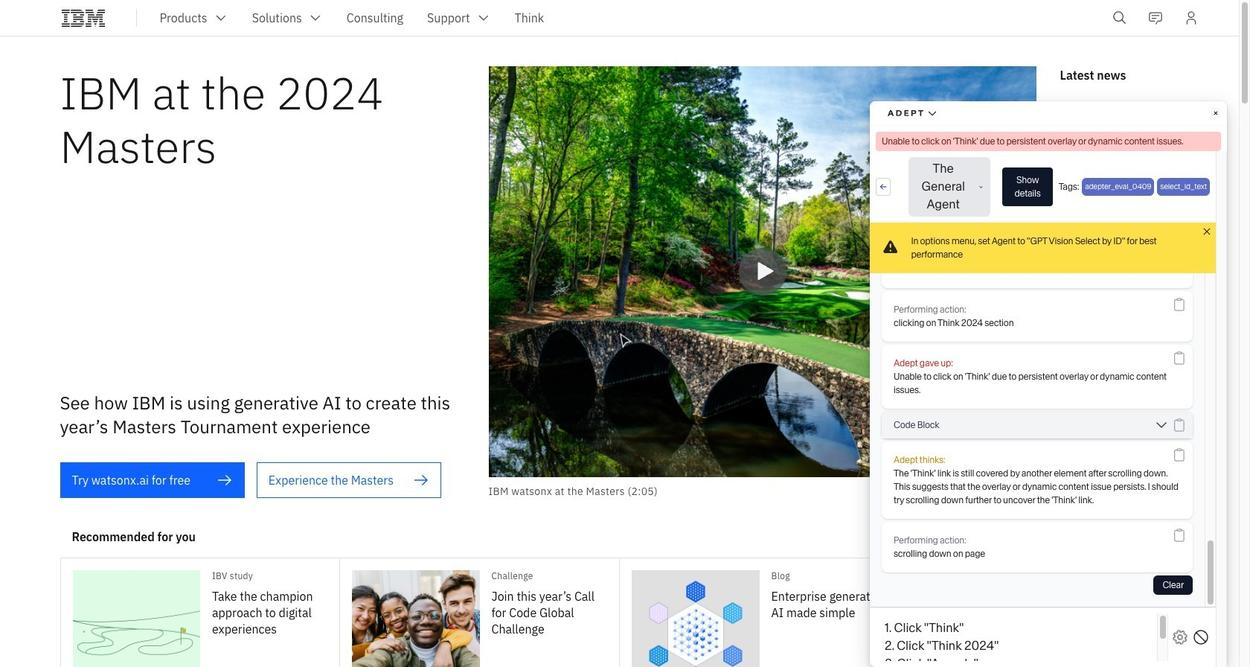 Task type: locate. For each thing, give the bounding box(es) containing it.
let's talk element
[[1147, 630, 1195, 646]]



Task type: vqa. For each thing, say whether or not it's contained in the screenshot.
'Let's talk' ELEMENT
yes



